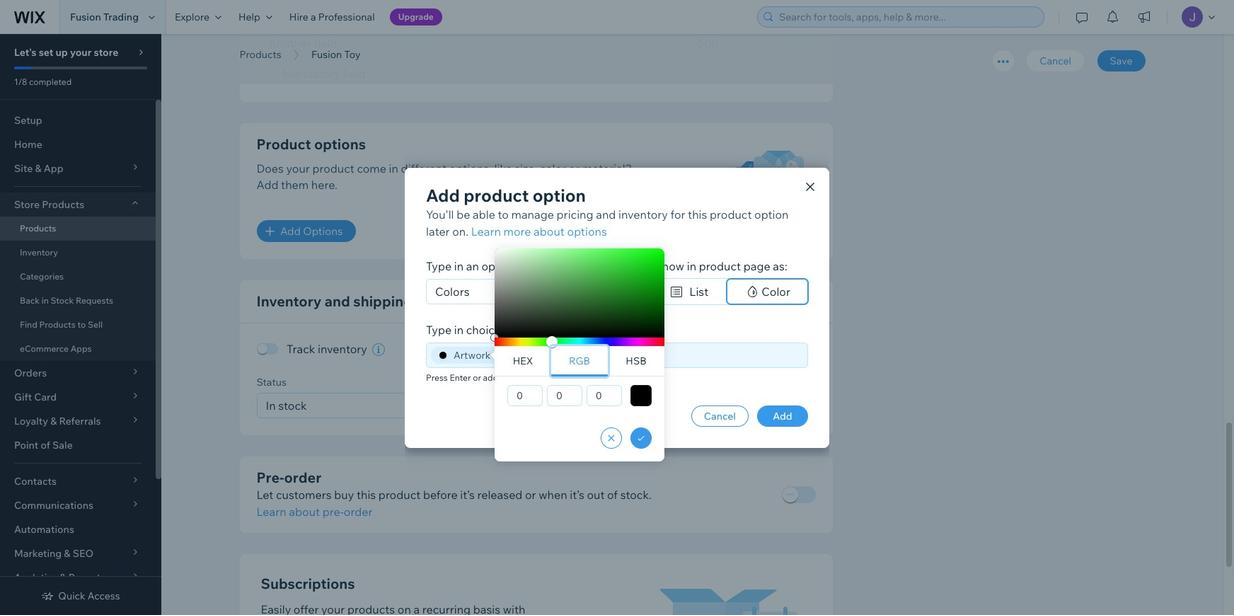 Task type: vqa. For each thing, say whether or not it's contained in the screenshot.
or
yes



Task type: locate. For each thing, give the bounding box(es) containing it.
2 it's from the left
[[570, 487, 584, 501]]

this inside 'pre-order let customers buy this product before it's released or when it's out of stock. learn about pre-order'
[[357, 487, 376, 501]]

for up show on the top of page
[[671, 207, 686, 221]]

0 horizontal spatial learn
[[257, 504, 286, 518]]

0 horizontal spatial fusion
[[70, 11, 101, 23]]

0 vertical spatial for
[[671, 207, 686, 221]]

1 vertical spatial order
[[344, 504, 373, 518]]

0 vertical spatial fusion
[[70, 11, 101, 23]]

1 horizontal spatial a
[[500, 372, 505, 383]]

or inside does your product come in different options, like size, color or material? add them here.
[[569, 162, 580, 176]]

type left choices
[[426, 322, 452, 337]]

R field
[[512, 386, 538, 406]]

add left lb
[[773, 409, 793, 422]]

fusion trading
[[70, 11, 139, 23]]

in left an
[[454, 259, 464, 273]]

1 vertical spatial about
[[289, 504, 320, 518]]

1 vertical spatial your
[[286, 162, 310, 176]]

hire
[[289, 11, 309, 23]]

add for add options
[[280, 225, 301, 238]]

quick
[[58, 590, 85, 602]]

in right back
[[42, 295, 49, 306]]

for right choices
[[509, 322, 524, 337]]

add for add
[[773, 409, 793, 422]]

in right the come
[[389, 162, 398, 176]]

or left when
[[525, 487, 536, 501]]

1 horizontal spatial inventory
[[257, 293, 322, 310]]

quick access button
[[41, 590, 120, 602]]

0 horizontal spatial cancel button
[[691, 405, 749, 426]]

0 horizontal spatial options
[[314, 136, 366, 153]]

product inside you'll be able to manage pricing and inventory for this product option later on.
[[710, 207, 752, 221]]

and
[[596, 207, 616, 221], [325, 293, 350, 310]]

pre-order let customers buy this product before it's released or when it's out of stock. learn about pre-order
[[257, 468, 652, 518]]

0 horizontal spatial to
[[78, 319, 86, 330]]

product inside 'pre-order let customers buy this product before it's released or when it's out of stock. learn about pre-order'
[[379, 487, 421, 501]]

status
[[257, 375, 287, 388]]

1 horizontal spatial cancel button
[[1027, 50, 1084, 71]]

cancel button left save
[[1027, 50, 1084, 71]]

options,
[[449, 162, 492, 176]]

cancel button down weight
[[691, 405, 749, 426]]

1 vertical spatial products link
[[0, 217, 156, 241]]

it's right before
[[460, 487, 475, 501]]

product left before
[[379, 487, 421, 501]]

product inside does your product come in different options, like size, color or material? add them here.
[[312, 162, 355, 176]]

0 vertical spatial this
[[688, 207, 707, 221]]

type
[[426, 259, 452, 273], [426, 322, 452, 337]]

1 horizontal spatial your
[[286, 162, 310, 176]]

setup
[[14, 114, 42, 127]]

0 horizontal spatial of
[[41, 439, 50, 452]]

a right the hire
[[311, 11, 316, 23]]

0 vertical spatial or
[[569, 162, 580, 176]]

0 horizontal spatial products link
[[0, 217, 156, 241]]

of right out
[[607, 487, 618, 501]]

products link down help button
[[233, 47, 289, 62]]

able
[[473, 207, 495, 221]]

0 vertical spatial and
[[596, 207, 616, 221]]

fusion left trading
[[70, 11, 101, 23]]

add up the you'll
[[426, 184, 460, 206]]

inventory up categories at the top left of the page
[[20, 247, 58, 258]]

automations
[[14, 523, 74, 536]]

and right 'pricing'
[[596, 207, 616, 221]]

products inside popup button
[[42, 198, 84, 211]]

1 horizontal spatial or
[[525, 487, 536, 501]]

stock.
[[620, 487, 652, 501]]

0 vertical spatial to
[[498, 207, 509, 221]]

options down 'pricing'
[[567, 224, 607, 238]]

1 vertical spatial learn
[[257, 504, 286, 518]]

products link down store products
[[0, 217, 156, 241]]

shipping weight
[[641, 375, 716, 388]]

None field
[[514, 343, 803, 367], [262, 393, 411, 417], [454, 393, 619, 417], [514, 343, 803, 367], [262, 393, 411, 417], [454, 393, 619, 417]]

1 horizontal spatial cancel
[[1040, 54, 1072, 67]]

does
[[257, 162, 284, 176]]

2 type from the top
[[426, 322, 452, 337]]

products right store
[[42, 198, 84, 211]]

learn down let
[[257, 504, 286, 518]]

1 vertical spatial this
[[526, 322, 546, 337]]

products
[[240, 48, 281, 61], [42, 198, 84, 211], [20, 223, 56, 234], [39, 319, 76, 330]]

0 horizontal spatial it's
[[460, 487, 475, 501]]

your
[[70, 46, 92, 59], [286, 162, 310, 176]]

0 horizontal spatial for
[[509, 322, 524, 337]]

1 horizontal spatial products link
[[233, 47, 289, 62]]

fusion inside form
[[311, 48, 342, 61]]

sidebar element
[[0, 34, 161, 615]]

option inside you'll be able to manage pricing and inventory for this product option later on.
[[755, 207, 789, 221]]

customers
[[276, 487, 332, 501]]

add
[[257, 178, 279, 192], [426, 184, 460, 206], [280, 225, 301, 238], [773, 409, 793, 422]]

options up the come
[[314, 136, 366, 153]]

to left "sell"
[[78, 319, 86, 330]]

none number field inside form
[[690, 31, 764, 56]]

page
[[744, 259, 771, 273]]

None number field
[[690, 31, 764, 56]]

back
[[20, 295, 40, 306]]

point of sale link
[[0, 433, 156, 457]]

1 vertical spatial inventory
[[257, 293, 322, 310]]

cancel button
[[1027, 50, 1084, 71], [691, 405, 749, 426]]

ecommerce
[[20, 343, 69, 354]]

out
[[587, 487, 605, 501]]

1 horizontal spatial to
[[498, 207, 509, 221]]

1 vertical spatial options
[[567, 224, 607, 238]]

0 horizontal spatial and
[[325, 293, 350, 310]]

1 horizontal spatial this
[[526, 322, 546, 337]]

option up rgb
[[548, 322, 583, 337]]

option up as:
[[755, 207, 789, 221]]

it's left out
[[570, 487, 584, 501]]

in for as:
[[687, 259, 697, 273]]

1 horizontal spatial of
[[607, 487, 618, 501]]

1 horizontal spatial learn
[[471, 224, 501, 238]]

in
[[389, 162, 398, 176], [454, 259, 464, 273], [687, 259, 697, 273], [42, 295, 49, 306], [454, 322, 464, 337]]

it's
[[460, 487, 475, 501], [570, 487, 584, 501]]

this up show in product page as:
[[688, 207, 707, 221]]

back in stock requests link
[[0, 289, 156, 313]]

1 horizontal spatial about
[[534, 224, 565, 238]]

first time_stores_subsciptions and reccuring orders_calender and box copy image
[[660, 589, 812, 615]]

product
[[312, 162, 355, 176], [464, 184, 529, 206], [710, 207, 752, 221], [699, 259, 741, 273], [379, 487, 421, 501]]

0 vertical spatial inventory
[[619, 207, 668, 221]]

fusion up mandatory field on the top
[[311, 48, 342, 61]]

form
[[161, 0, 1234, 615]]

1 vertical spatial inventory
[[318, 342, 367, 356]]

0 vertical spatial order
[[284, 468, 321, 486]]

later
[[426, 224, 450, 238]]

this inside you'll be able to manage pricing and inventory for this product option later on.
[[688, 207, 707, 221]]

0 vertical spatial of
[[41, 439, 50, 452]]

cancel left save
[[1040, 54, 1072, 67]]

your right up
[[70, 46, 92, 59]]

product up show in product page as:
[[710, 207, 752, 221]]

as:
[[773, 259, 788, 273]]

products down store
[[20, 223, 56, 234]]

1 horizontal spatial it's
[[570, 487, 584, 501]]

to right able
[[498, 207, 509, 221]]

0 vertical spatial inventory
[[20, 247, 58, 258]]

1 vertical spatial and
[[325, 293, 350, 310]]

0 vertical spatial type
[[426, 259, 452, 273]]

0 horizontal spatial cancel
[[704, 409, 736, 422]]

inventory and shipping
[[257, 293, 413, 310]]

products down help button
[[240, 48, 281, 61]]

find
[[20, 319, 37, 330]]

about
[[534, 224, 565, 238], [289, 504, 320, 518]]

type left an
[[426, 259, 452, 273]]

1 vertical spatial type
[[426, 322, 452, 337]]

2 horizontal spatial or
[[569, 162, 580, 176]]

sale
[[52, 439, 73, 452]]

add options button
[[257, 220, 356, 242]]

inventory down the material?
[[619, 207, 668, 221]]

pricing
[[557, 207, 594, 221]]

1 horizontal spatial fusion
[[311, 48, 342, 61]]

1 vertical spatial of
[[607, 487, 618, 501]]

e.g., "What would you like engraved on your watch?" text field
[[261, 31, 669, 56]]

0 horizontal spatial inventory
[[20, 247, 58, 258]]

this right buy
[[357, 487, 376, 501]]

inventory up track
[[257, 293, 322, 310]]

find products to sell link
[[0, 313, 156, 337]]

mandatory
[[283, 67, 340, 81]]

inventory inside sidebar element
[[20, 247, 58, 258]]

product up list
[[699, 259, 741, 273]]

2 horizontal spatial this
[[688, 207, 707, 221]]

inventory for inventory and shipping
[[257, 293, 322, 310]]

1 horizontal spatial and
[[596, 207, 616, 221]]

of
[[41, 439, 50, 452], [607, 487, 618, 501]]

this
[[688, 207, 707, 221], [526, 322, 546, 337], [357, 487, 376, 501]]

inventory inside form
[[257, 293, 322, 310]]

add for add product option
[[426, 184, 460, 206]]

0 vertical spatial about
[[534, 224, 565, 238]]

add button
[[757, 405, 808, 426]]

type in an option name
[[426, 259, 548, 273]]

option
[[533, 184, 586, 206], [755, 207, 789, 221], [482, 259, 516, 273], [548, 322, 583, 337]]

order up customers
[[284, 468, 321, 486]]

add right plus xs icon
[[280, 225, 301, 238]]

your up them
[[286, 162, 310, 176]]

1 horizontal spatial order
[[344, 504, 373, 518]]

lb
[[797, 398, 807, 412]]

tab list
[[495, 346, 665, 377]]

a right add
[[500, 372, 505, 383]]

0 horizontal spatial about
[[289, 504, 320, 518]]

cancel
[[1040, 54, 1072, 67], [704, 409, 736, 422]]

2 vertical spatial or
[[525, 487, 536, 501]]

products link
[[233, 47, 289, 62], [0, 217, 156, 241]]

inventory inside you'll be able to manage pricing and inventory for this product option later on.
[[619, 207, 668, 221]]

professional
[[318, 11, 375, 23]]

does your product come in different options, like size, color or material? add them here.
[[257, 162, 632, 192]]

0 horizontal spatial your
[[70, 46, 92, 59]]

in left choices
[[454, 322, 464, 337]]

0 horizontal spatial this
[[357, 487, 376, 501]]

color
[[540, 162, 566, 176]]

color button
[[727, 279, 808, 304]]

order down buy
[[344, 504, 373, 518]]

of left the sale
[[41, 439, 50, 452]]

1 vertical spatial fusion
[[311, 48, 342, 61]]

and inside form
[[325, 293, 350, 310]]

options
[[314, 136, 366, 153], [567, 224, 607, 238]]

upgrade button
[[390, 8, 442, 25]]

0 vertical spatial your
[[70, 46, 92, 59]]

to inside sidebar element
[[78, 319, 86, 330]]

to
[[498, 207, 509, 221], [78, 319, 86, 330]]

1 vertical spatial a
[[500, 372, 505, 383]]

1 type from the top
[[426, 259, 452, 273]]

stock
[[51, 295, 74, 306]]

or left add
[[473, 372, 481, 383]]

track inventory
[[287, 342, 367, 356]]

in right show on the top of page
[[687, 259, 697, 273]]

0 vertical spatial cancel
[[1040, 54, 1072, 67]]

about down customers
[[289, 504, 320, 518]]

for
[[671, 207, 686, 221], [509, 322, 524, 337]]

2 vertical spatial this
[[357, 487, 376, 501]]

learn down able
[[471, 224, 501, 238]]

0 horizontal spatial or
[[473, 372, 481, 383]]

products up ecommerce apps
[[39, 319, 76, 330]]

save button
[[1097, 50, 1146, 71]]

0.0 number field
[[646, 393, 793, 417]]

inventory right track
[[318, 342, 367, 356]]

choice.
[[580, 372, 608, 383]]

1 horizontal spatial inventory
[[619, 207, 668, 221]]

mandatory field
[[283, 67, 366, 81]]

1 horizontal spatial for
[[671, 207, 686, 221]]

let's set up your store
[[14, 46, 118, 59]]

cancel down weight
[[704, 409, 736, 422]]

about down manage
[[534, 224, 565, 238]]

add down does
[[257, 178, 279, 192]]

tab list containing hex
[[495, 346, 665, 377]]

save
[[1110, 54, 1133, 67]]

0 vertical spatial products link
[[233, 47, 289, 62]]

product up able
[[464, 184, 529, 206]]

order
[[284, 468, 321, 486], [344, 504, 373, 518]]

fusion
[[70, 11, 101, 23], [311, 48, 342, 61]]

or right 'color'
[[569, 162, 580, 176]]

learn
[[471, 224, 501, 238], [257, 504, 286, 518]]

options
[[303, 225, 343, 238]]

and left shipping
[[325, 293, 350, 310]]

product up here.
[[312, 162, 355, 176]]

option right an
[[482, 259, 516, 273]]

0 vertical spatial cancel button
[[1027, 50, 1084, 71]]

0 vertical spatial options
[[314, 136, 366, 153]]

0 horizontal spatial inventory
[[318, 342, 367, 356]]

fusion toy
[[311, 48, 361, 61]]

this up hex
[[526, 322, 546, 337]]

Search for tools, apps, help & more... field
[[775, 7, 1040, 27]]

0 horizontal spatial order
[[284, 468, 321, 486]]

or inside 'pre-order let customers buy this product before it's released or when it's out of stock. learn about pre-order'
[[525, 487, 536, 501]]

0 horizontal spatial a
[[311, 11, 316, 23]]

on.
[[452, 224, 469, 238]]

1 vertical spatial to
[[78, 319, 86, 330]]

your inside does your product come in different options, like size, color or material? add them here.
[[286, 162, 310, 176]]



Task type: describe. For each thing, give the bounding box(es) containing it.
them
[[281, 178, 309, 192]]

to inside you'll be able to manage pricing and inventory for this product option later on.
[[498, 207, 509, 221]]

comma
[[507, 372, 536, 383]]

1 it's from the left
[[460, 487, 475, 501]]

material?
[[582, 162, 632, 176]]

press
[[426, 372, 448, 383]]

rgb
[[569, 355, 590, 367]]

manage
[[511, 207, 554, 221]]

hire a professional
[[289, 11, 375, 23]]

sku
[[449, 375, 469, 388]]

0 vertical spatial learn
[[471, 224, 501, 238]]

products inside form
[[240, 48, 281, 61]]

your inside sidebar element
[[70, 46, 92, 59]]

help button
[[230, 0, 281, 34]]

ecommerce apps link
[[0, 337, 156, 361]]

home link
[[0, 132, 156, 156]]

trading
[[103, 11, 139, 23]]

subscriptions
[[261, 574, 355, 592]]

of inside sidebar element
[[41, 439, 50, 452]]

or for your
[[569, 162, 580, 176]]

add product option
[[426, 184, 586, 206]]

in inside does your product come in different options, like size, color or material? add them here.
[[389, 162, 398, 176]]

option up 'pricing'
[[533, 184, 586, 206]]

artwork
[[454, 349, 491, 361]]

inventory for inventory
[[20, 247, 58, 258]]

type for type in choices for this option
[[426, 322, 452, 337]]

come
[[357, 162, 386, 176]]

inventory link
[[0, 241, 156, 265]]

help
[[239, 11, 260, 23]]

type for type in an option name
[[426, 259, 452, 273]]

1 vertical spatial cancel
[[704, 409, 736, 422]]

G field
[[552, 386, 578, 406]]

1 vertical spatial or
[[473, 372, 481, 383]]

let
[[257, 487, 273, 501]]

like
[[494, 162, 512, 176]]

store
[[14, 198, 40, 211]]

let's
[[14, 46, 37, 59]]

size,
[[515, 162, 537, 176]]

of inside 'pre-order let customers buy this product before it's released or when it's out of stock. learn about pre-order'
[[607, 487, 618, 501]]

1 vertical spatial cancel button
[[691, 405, 749, 426]]

buy
[[334, 487, 354, 501]]

product
[[257, 136, 311, 153]]

form containing product options
[[161, 0, 1234, 615]]

set
[[39, 46, 53, 59]]

in inside sidebar element
[[42, 295, 49, 306]]

B field
[[592, 386, 617, 406]]

hsb
[[626, 355, 647, 367]]

options inside form
[[314, 136, 366, 153]]

inventory inside form
[[318, 342, 367, 356]]

show in product page as:
[[655, 259, 788, 273]]

field
[[343, 67, 366, 81]]

up
[[56, 46, 68, 59]]

access
[[88, 590, 120, 602]]

shipping
[[641, 375, 683, 388]]

press enter or add a comma after each choice.
[[426, 372, 608, 383]]

and inside you'll be able to manage pricing and inventory for this product option later on.
[[596, 207, 616, 221]]

point
[[14, 439, 38, 452]]

shipping
[[353, 293, 413, 310]]

in for this
[[454, 322, 464, 337]]

back in stock requests
[[20, 295, 113, 306]]

released
[[477, 487, 523, 501]]

explore
[[175, 11, 209, 23]]

list
[[690, 284, 709, 298]]

point of sale
[[14, 439, 73, 452]]

before
[[423, 487, 458, 501]]

find products to sell
[[20, 319, 103, 330]]

learn more about options link
[[471, 223, 607, 240]]

store
[[94, 46, 118, 59]]

track
[[287, 342, 315, 356]]

add
[[483, 372, 498, 383]]

fusion for fusion toy
[[311, 48, 342, 61]]

apps
[[71, 343, 92, 354]]

about inside 'pre-order let customers buy this product before it's released or when it's out of stock. learn about pre-order'
[[289, 504, 320, 518]]

1 horizontal spatial options
[[567, 224, 607, 238]]

add inside does your product come in different options, like size, color or material? add them here.
[[257, 178, 279, 192]]

1/8 completed
[[14, 76, 72, 87]]

different
[[401, 162, 447, 176]]

1 vertical spatial for
[[509, 322, 524, 337]]

here.
[[311, 178, 338, 192]]

toy
[[344, 48, 361, 61]]

weight
[[685, 375, 716, 388]]

after
[[538, 372, 557, 383]]

hire a professional link
[[281, 0, 383, 34]]

for inside you'll be able to manage pricing and inventory for this product option later on.
[[671, 207, 686, 221]]

choices
[[466, 322, 507, 337]]

enter
[[450, 372, 471, 383]]

store products button
[[0, 193, 156, 217]]

plus xs image
[[266, 228, 274, 236]]

be
[[457, 207, 470, 221]]

pre-
[[323, 504, 344, 518]]

when
[[539, 487, 567, 501]]

product options
[[257, 136, 366, 153]]

learn inside 'pre-order let customers buy this product before it's released or when it's out of stock. learn about pre-order'
[[257, 504, 286, 518]]

0 vertical spatial a
[[311, 11, 316, 23]]

setup link
[[0, 108, 156, 132]]

hex button
[[495, 346, 551, 377]]

hsb button
[[608, 346, 665, 377]]

e.g., Size or Weight field
[[431, 279, 629, 303]]

sell
[[88, 319, 103, 330]]

you'll
[[426, 207, 454, 221]]

or for order
[[525, 487, 536, 501]]

rgb button
[[551, 346, 608, 377]]

more
[[504, 224, 531, 238]]

type in choices for this option
[[426, 322, 583, 337]]

categories link
[[0, 265, 156, 289]]

requests
[[76, 295, 113, 306]]

1/8
[[14, 76, 27, 87]]

fusion for fusion trading
[[70, 11, 101, 23]]

store products
[[14, 198, 84, 211]]

each
[[559, 372, 578, 383]]

add options
[[280, 225, 343, 238]]

cancel inside form
[[1040, 54, 1072, 67]]

name
[[518, 259, 548, 273]]

in for name
[[454, 259, 464, 273]]



